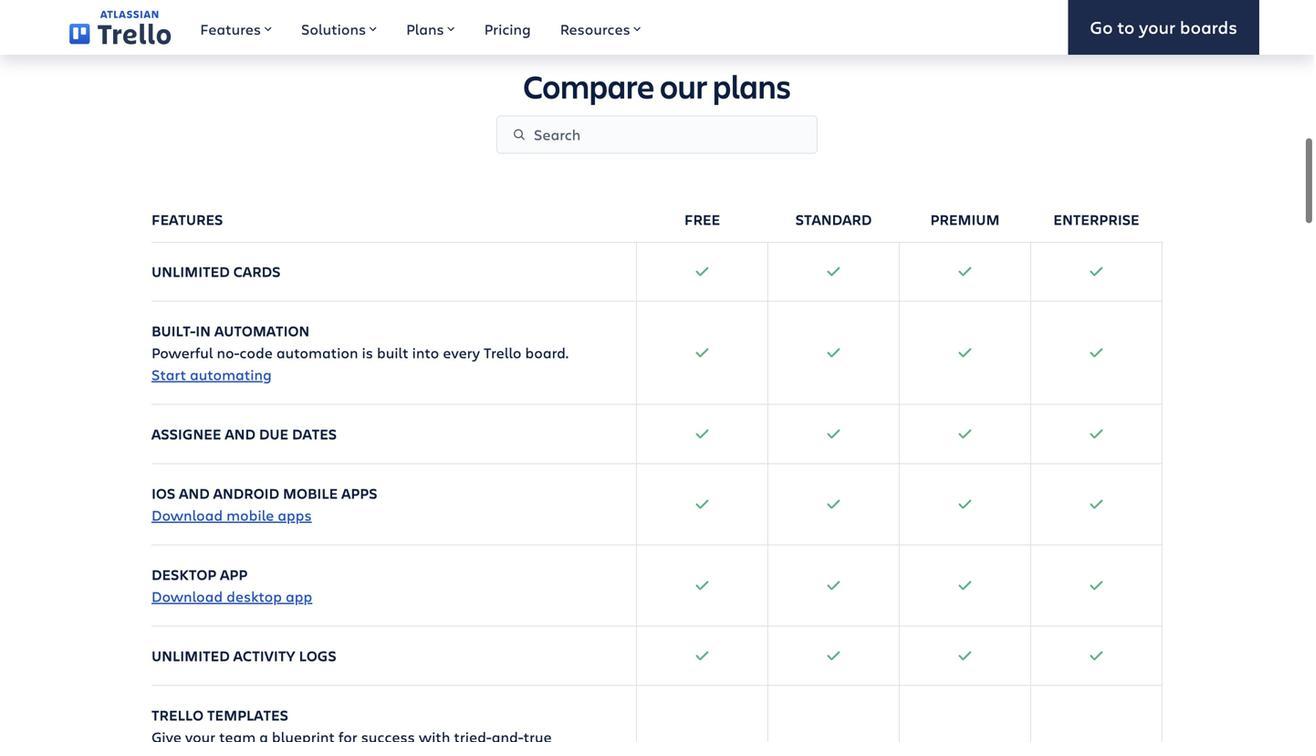 Task type: describe. For each thing, give the bounding box(es) containing it.
built
[[377, 343, 409, 362]]

compare
[[524, 64, 655, 108]]

built-in automation powerful no-code automation is built into every trello board. start automating
[[152, 321, 569, 384]]

unlimited for unlimited cards
[[152, 261, 230, 281]]

board.
[[526, 343, 569, 362]]

dates
[[292, 424, 337, 444]]

standard
[[796, 209, 872, 229]]

solutions button
[[287, 0, 392, 55]]

1 vertical spatial app
[[286, 587, 313, 606]]

1 horizontal spatial mobile
[[283, 483, 338, 503]]

download mobile apps link
[[152, 505, 312, 525]]

ios and android mobile apps download mobile apps
[[152, 483, 378, 525]]

our
[[660, 64, 708, 108]]

built-
[[152, 321, 196, 340]]

unlimited cards
[[152, 261, 281, 281]]

assignee and due dates
[[152, 424, 337, 444]]

1 horizontal spatial apps
[[342, 483, 378, 503]]

trello templates
[[152, 705, 288, 725]]

resources button
[[546, 0, 656, 55]]

cards
[[233, 261, 281, 281]]

android
[[213, 483, 279, 503]]

compare our plans element
[[152, 190, 1163, 742]]

activity
[[233, 646, 296, 666]]

ios
[[152, 483, 175, 503]]

to
[[1118, 15, 1135, 39]]

download inside ios and android mobile apps download mobile apps
[[152, 505, 223, 525]]

0 vertical spatial automation
[[215, 321, 310, 340]]

download inside desktop app download desktop app
[[152, 587, 223, 606]]

and for due
[[225, 424, 256, 444]]

features button
[[186, 0, 287, 55]]

your
[[1140, 15, 1176, 39]]

start automating link
[[152, 365, 272, 384]]

1 vertical spatial automation
[[277, 343, 358, 362]]

desktop
[[227, 587, 282, 606]]

pricing
[[485, 19, 531, 39]]

free
[[685, 209, 721, 229]]

unlimited activity logs
[[152, 646, 337, 666]]

go to your boards
[[1091, 15, 1238, 39]]

boards
[[1181, 15, 1238, 39]]

plans
[[713, 64, 791, 108]]

features inside dropdown button
[[200, 19, 261, 39]]

start
[[152, 365, 186, 384]]

logs
[[299, 646, 337, 666]]

resources
[[560, 19, 631, 39]]

premium
[[931, 209, 1000, 229]]

plans button
[[392, 0, 470, 55]]

templates
[[207, 705, 288, 725]]



Task type: locate. For each thing, give the bounding box(es) containing it.
app up download desktop app link on the left of page
[[220, 565, 248, 584]]

unlimited up trello templates
[[152, 646, 230, 666]]

app right desktop
[[286, 587, 313, 606]]

1 horizontal spatial trello
[[484, 343, 522, 362]]

1 vertical spatial trello
[[152, 705, 204, 725]]

Search search field
[[497, 115, 818, 154]]

1 horizontal spatial app
[[286, 587, 313, 606]]

app
[[220, 565, 248, 584], [286, 587, 313, 606]]

plans
[[406, 19, 444, 39]]

features
[[200, 19, 261, 39], [152, 209, 223, 229]]

is
[[362, 343, 373, 362]]

desktop
[[152, 565, 217, 584]]

powerful
[[152, 343, 213, 362]]

1 horizontal spatial and
[[225, 424, 256, 444]]

trello right every
[[484, 343, 522, 362]]

0 horizontal spatial mobile
[[227, 505, 274, 525]]

0 horizontal spatial and
[[179, 483, 210, 503]]

download desktop app link
[[152, 587, 313, 606]]

in
[[196, 321, 211, 340]]

mobile down dates at bottom left
[[283, 483, 338, 503]]

features inside compare our plans element
[[152, 209, 223, 229]]

0 vertical spatial trello
[[484, 343, 522, 362]]

download down ios at the left bottom of the page
[[152, 505, 223, 525]]

1 download from the top
[[152, 505, 223, 525]]

mobile down android
[[227, 505, 274, 525]]

unlimited up in
[[152, 261, 230, 281]]

and
[[225, 424, 256, 444], [179, 483, 210, 503]]

enterprise
[[1054, 209, 1140, 229]]

unlimited for unlimited activity logs
[[152, 646, 230, 666]]

1 vertical spatial download
[[152, 587, 223, 606]]

0 vertical spatial mobile
[[283, 483, 338, 503]]

0 horizontal spatial apps
[[278, 505, 312, 525]]

unlimited
[[152, 261, 230, 281], [152, 646, 230, 666]]

atlassian trello image
[[69, 10, 171, 45]]

trello inside built-in automation powerful no-code automation is built into every trello board. start automating
[[484, 343, 522, 362]]

download down desktop
[[152, 587, 223, 606]]

solutions
[[301, 19, 366, 39]]

and left "due"
[[225, 424, 256, 444]]

1 vertical spatial and
[[179, 483, 210, 503]]

automation up code
[[215, 321, 310, 340]]

pricing link
[[470, 0, 546, 55]]

every
[[443, 343, 480, 362]]

0 vertical spatial app
[[220, 565, 248, 584]]

trello
[[484, 343, 522, 362], [152, 705, 204, 725]]

apps
[[342, 483, 378, 503], [278, 505, 312, 525]]

0 vertical spatial apps
[[342, 483, 378, 503]]

1 vertical spatial unlimited
[[152, 646, 230, 666]]

1 unlimited from the top
[[152, 261, 230, 281]]

desktop app download desktop app
[[152, 565, 313, 606]]

0 horizontal spatial trello
[[152, 705, 204, 725]]

no-
[[217, 343, 240, 362]]

go to your boards link
[[1069, 0, 1260, 55]]

automation
[[215, 321, 310, 340], [277, 343, 358, 362]]

trello left the 'templates'
[[152, 705, 204, 725]]

1 vertical spatial mobile
[[227, 505, 274, 525]]

0 vertical spatial features
[[200, 19, 261, 39]]

2 download from the top
[[152, 587, 223, 606]]

go
[[1091, 15, 1114, 39]]

mobile
[[283, 483, 338, 503], [227, 505, 274, 525]]

and right ios at the left bottom of the page
[[179, 483, 210, 503]]

and for android
[[179, 483, 210, 503]]

automation left is
[[277, 343, 358, 362]]

code
[[240, 343, 273, 362]]

into
[[412, 343, 439, 362]]

compare our plans
[[524, 64, 791, 108]]

2 unlimited from the top
[[152, 646, 230, 666]]

0 horizontal spatial app
[[220, 565, 248, 584]]

0 vertical spatial and
[[225, 424, 256, 444]]

1 vertical spatial apps
[[278, 505, 312, 525]]

0 vertical spatial unlimited
[[152, 261, 230, 281]]

automating
[[190, 365, 272, 384]]

assignee
[[152, 424, 221, 444]]

due
[[259, 424, 289, 444]]

1 vertical spatial features
[[152, 209, 223, 229]]

download
[[152, 505, 223, 525], [152, 587, 223, 606]]

and inside ios and android mobile apps download mobile apps
[[179, 483, 210, 503]]

0 vertical spatial download
[[152, 505, 223, 525]]



Task type: vqa. For each thing, say whether or not it's contained in the screenshot.
the about this board BUTTON
no



